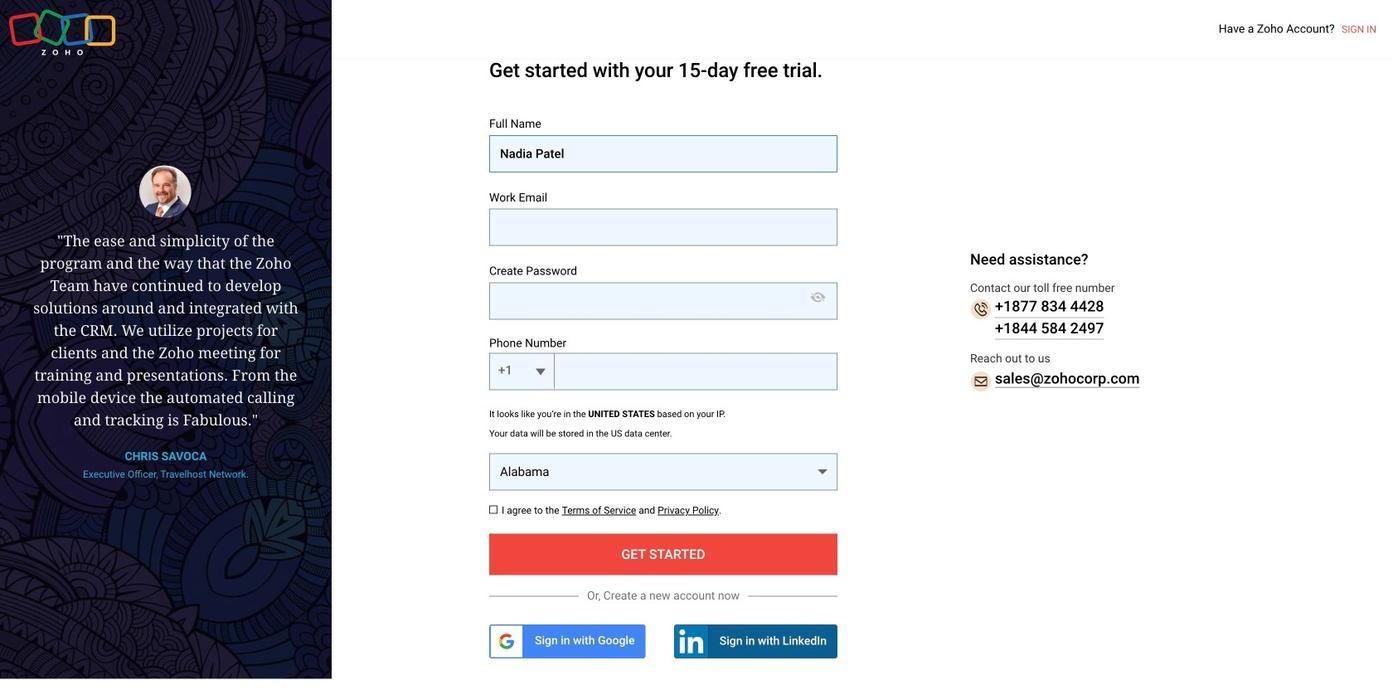 Task type: locate. For each thing, give the bounding box(es) containing it.
None submit
[[489, 534, 838, 575]]

Enter your email email field
[[489, 209, 838, 246]]

Enter password for your account password field
[[489, 282, 838, 320]]



Task type: describe. For each thing, give the bounding box(es) containing it.
Enter your phone number text field
[[489, 353, 838, 390]]

Enter your name text field
[[489, 135, 838, 172]]



Task type: vqa. For each thing, say whether or not it's contained in the screenshot.
ENTER YOUR EMAIL EMAIL FIELD
yes



